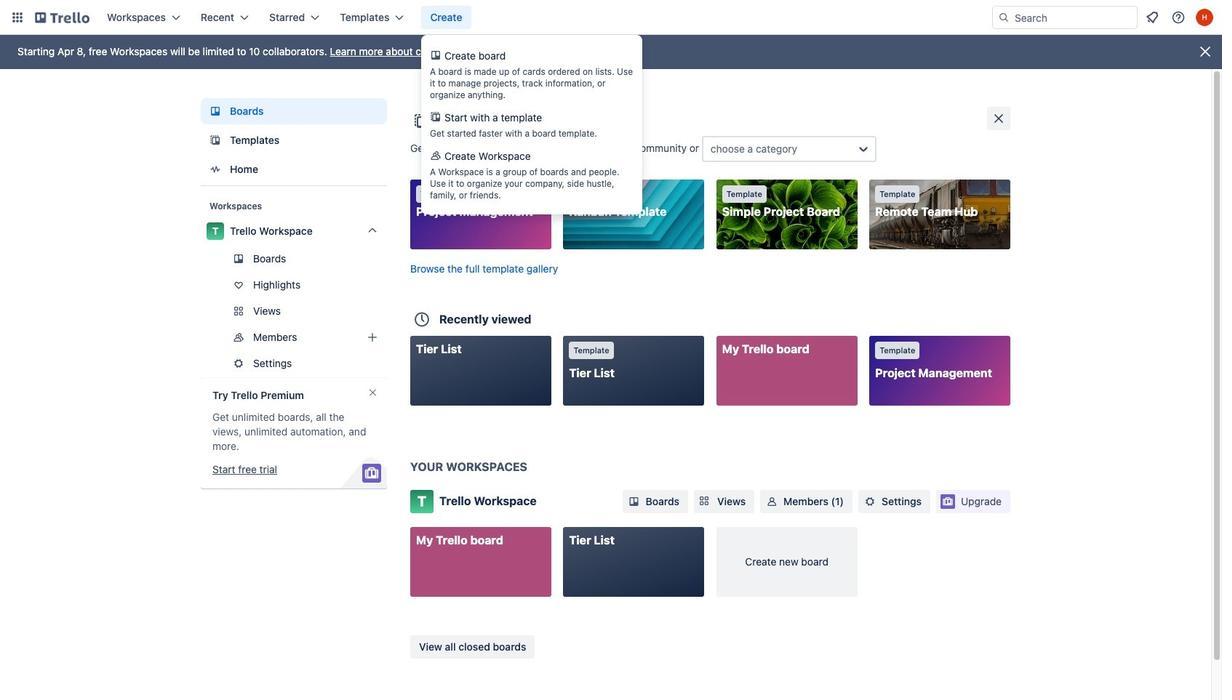Task type: locate. For each thing, give the bounding box(es) containing it.
1 horizontal spatial sm image
[[765, 495, 780, 509]]

howard (howard38800628) image
[[1197, 9, 1214, 26]]

home image
[[207, 161, 224, 178]]

sm image
[[627, 495, 642, 509], [765, 495, 780, 509]]

open information menu image
[[1172, 10, 1186, 25]]

back to home image
[[35, 6, 90, 29]]

template board image
[[207, 132, 224, 149]]

0 notifications image
[[1144, 9, 1162, 26]]

0 horizontal spatial sm image
[[627, 495, 642, 509]]

sm image
[[863, 495, 878, 509]]

add image
[[364, 329, 381, 346]]

1 sm image from the left
[[627, 495, 642, 509]]



Task type: vqa. For each thing, say whether or not it's contained in the screenshot.
organize
no



Task type: describe. For each thing, give the bounding box(es) containing it.
search image
[[999, 12, 1010, 23]]

2 sm image from the left
[[765, 495, 780, 509]]

board image
[[207, 103, 224, 120]]

primary element
[[0, 0, 1223, 35]]

Search field
[[1010, 7, 1138, 28]]



